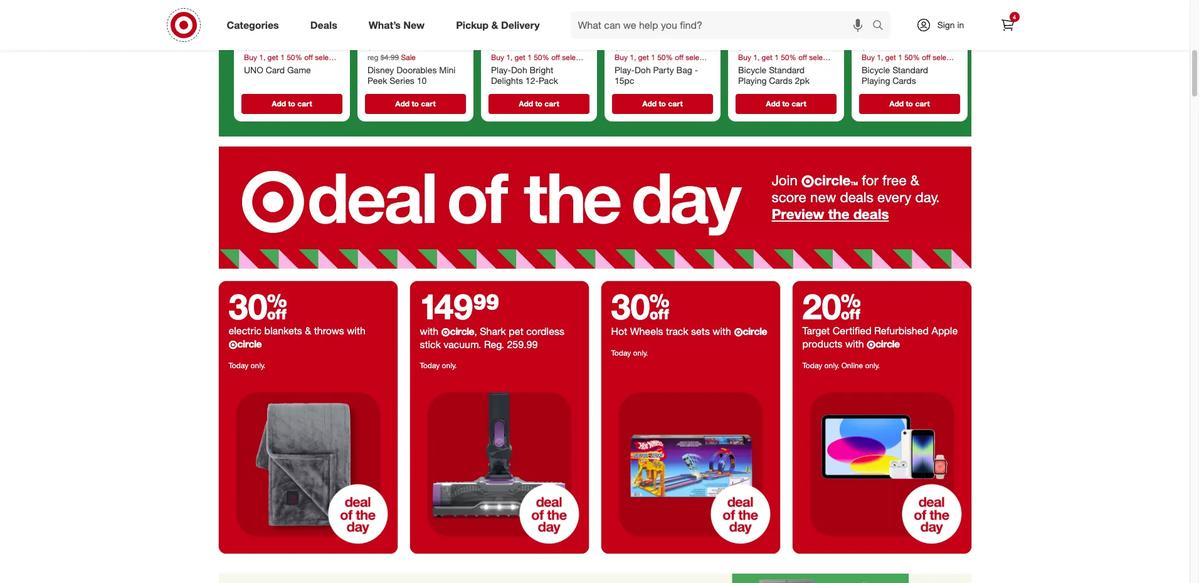 Task type: vqa. For each thing, say whether or not it's contained in the screenshot.
Online
yes



Task type: describe. For each thing, give the bounding box(es) containing it.
with up stick
[[420, 326, 441, 338]]

cordless
[[526, 326, 564, 338]]

what's
[[369, 19, 401, 31]]

pickup & delivery link
[[445, 11, 555, 39]]

to for bicycle standard playing cards
[[906, 99, 913, 108]]

$2.49 reg $4.99 sale disney doorables mini peek series 10
[[367, 42, 455, 86]]

reg
[[367, 53, 378, 62]]

today only. for hot wheels track sets with
[[611, 349, 648, 358]]

& inside 30 electric blankets & throws with circle
[[305, 325, 311, 338]]

bicycle for bicycle standard playing cards 2pk
[[738, 64, 766, 75]]

day.
[[915, 189, 940, 206]]

sign in link
[[905, 11, 984, 39]]

stick
[[420, 339, 441, 351]]

sets
[[691, 326, 710, 338]]

products
[[802, 338, 843, 351]]

cart for bicycle standard playing cards 2pk
[[791, 99, 806, 108]]

with inside target certified refurbished apple products with
[[845, 338, 864, 351]]

score
[[772, 189, 806, 206]]

bag
[[676, 64, 692, 75]]

delights
[[491, 75, 523, 86]]

only. for target certified refurbished apple products with
[[824, 361, 839, 371]]

149
[[420, 286, 473, 328]]

playing for bicycle standard playing cards 2pk
[[738, 75, 766, 86]]

game
[[287, 64, 311, 75]]

, shark pet cordless stick vacuum. reg. 259.99
[[420, 326, 564, 351]]

only. right the online
[[865, 361, 880, 371]]

shark
[[480, 326, 506, 338]]

12-
[[525, 75, 538, 86]]

pickup & delivery
[[456, 19, 540, 31]]

circle for hot wheels track sets with
[[743, 326, 767, 338]]

target
[[802, 325, 830, 338]]

to for disney doorables mini peek series 10
[[411, 99, 419, 108]]

pack
[[538, 75, 558, 86]]

online
[[841, 361, 863, 371]]

20
[[802, 286, 861, 328]]

hot
[[611, 326, 627, 338]]

target deal of the day image for target certified refurbished apple products with
[[792, 376, 971, 555]]

2pk
[[795, 75, 809, 86]]

sign in
[[937, 19, 964, 30]]

free
[[882, 172, 907, 189]]

bicycle standard playing cards 2pk
[[738, 64, 809, 86]]

categories
[[227, 19, 279, 31]]

,
[[474, 326, 477, 338]]

today only. for with
[[420, 361, 457, 371]]

to for bicycle standard playing cards 2pk
[[782, 99, 789, 108]]

15pc
[[614, 75, 634, 86]]

cart for bicycle standard playing cards
[[915, 99, 930, 108]]

doh for bright
[[511, 64, 527, 75]]

standard for bicycle standard playing cards 2pk
[[769, 64, 804, 75]]

carousel region
[[219, 0, 971, 147]]

wheels
[[630, 326, 663, 338]]

play-doh party bag - 15pc
[[614, 64, 698, 86]]

-
[[694, 64, 698, 75]]

what's new
[[369, 19, 425, 31]]

4
[[1013, 13, 1016, 21]]

today for hot wheels track sets with
[[611, 349, 631, 358]]

10
[[417, 75, 426, 86]]

certified
[[833, 325, 872, 338]]

new
[[404, 19, 425, 31]]

with inside 30 electric blankets & throws with circle
[[347, 325, 366, 338]]

only. for with
[[442, 361, 457, 371]]

add to cart button for bicycle standard playing cards
[[859, 94, 960, 114]]

sale
[[401, 53, 415, 62]]

peek
[[367, 75, 387, 86]]

30 electric blankets & throws with circle
[[229, 286, 366, 351]]

standard for bicycle standard playing cards
[[892, 64, 928, 75]]

bicycle for bicycle standard playing cards
[[861, 64, 890, 75]]

add to cart button for bicycle standard playing cards 2pk
[[735, 94, 836, 114]]

add for bicycle standard playing cards 2pk
[[766, 99, 780, 108]]

the
[[828, 206, 849, 223]]

sign
[[937, 19, 955, 30]]

◎
[[802, 174, 814, 188]]

pickup
[[456, 19, 489, 31]]

cart for uno card game
[[297, 99, 312, 108]]

add to cart button for disney doorables mini peek series 10
[[365, 94, 466, 114]]

$4.49
[[738, 42, 759, 52]]

today only. online only.
[[802, 361, 880, 371]]

reg.
[[484, 339, 504, 351]]

add for play-doh party bag - 15pc
[[642, 99, 656, 108]]

add to cart button for uno card game
[[241, 94, 342, 114]]

cart for play-doh bright delights 12-pack
[[544, 99, 559, 108]]

advertisement region
[[219, 575, 971, 584]]

pet
[[509, 326, 524, 338]]

today for electric blankets & throws with
[[229, 361, 249, 371]]

hot wheels track sets with
[[611, 326, 734, 338]]

$4.99 inside $2.49 reg $4.99 sale disney doorables mini peek series 10
[[380, 53, 399, 62]]

add for disney doorables mini peek series 10
[[395, 99, 409, 108]]

uno card game
[[244, 64, 311, 75]]



Task type: locate. For each thing, give the bounding box(es) containing it.
deals link
[[300, 11, 353, 39]]

with
[[347, 325, 366, 338], [420, 326, 441, 338], [713, 326, 731, 338], [845, 338, 864, 351]]

0 horizontal spatial $4.99
[[244, 42, 265, 52]]

6 add to cart from the left
[[889, 99, 930, 108]]

1 horizontal spatial doh
[[634, 64, 650, 75]]

$6.59 up 15pc
[[614, 42, 636, 52]]

1 horizontal spatial standard
[[892, 64, 928, 75]]

deals
[[840, 189, 874, 206], [853, 206, 889, 223]]

join ◎ circle tm
[[772, 172, 858, 189]]

standard inside 'bicycle standard playing cards'
[[892, 64, 928, 75]]

2 cart from the left
[[421, 99, 435, 108]]

add down series
[[395, 99, 409, 108]]

add to cart down game
[[271, 99, 312, 108]]

to down 10
[[411, 99, 419, 108]]

bright
[[529, 64, 553, 75]]

& left throws
[[305, 325, 311, 338]]

add to cart down play-doh party bag - 15pc
[[642, 99, 682, 108]]

apple
[[932, 325, 958, 338]]

add to cart for disney doorables mini peek series 10
[[395, 99, 435, 108]]

play- for play-doh bright delights 12-pack
[[491, 64, 511, 75]]

every
[[877, 189, 912, 206]]

to down 'bicycle standard playing cards'
[[906, 99, 913, 108]]

cards for bicycle standard playing cards
[[892, 75, 916, 86]]

cart down 'bicycle standard playing cards'
[[915, 99, 930, 108]]

to down bicycle standard playing cards 2pk
[[782, 99, 789, 108]]

tm
[[851, 181, 858, 187]]

cart down pack
[[544, 99, 559, 108]]

$4.99 down the categories link
[[244, 42, 265, 52]]

$6.59 down "pickup & delivery" link
[[491, 42, 512, 52]]

2 to from the left
[[411, 99, 419, 108]]

to down game
[[288, 99, 295, 108]]

playing down "$2.99"
[[861, 75, 890, 86]]

149 99
[[420, 286, 499, 328]]

1 horizontal spatial $6.59
[[614, 42, 636, 52]]

2 doh from the left
[[634, 64, 650, 75]]

to for uno card game
[[288, 99, 295, 108]]

30 inside 30 electric blankets & throws with circle
[[229, 286, 287, 328]]

1 horizontal spatial today only.
[[420, 361, 457, 371]]

throws
[[314, 325, 344, 338]]

1 horizontal spatial cards
[[892, 75, 916, 86]]

for free & score new deals every day. preview the deals
[[772, 172, 940, 223]]

2 cards from the left
[[892, 75, 916, 86]]

cart down 10
[[421, 99, 435, 108]]

bicycle inside 'bicycle standard playing cards'
[[861, 64, 890, 75]]

6 add to cart button from the left
[[859, 94, 960, 114]]

3 add to cart button from the left
[[488, 94, 589, 114]]

blankets
[[264, 325, 302, 338]]

4 cart from the left
[[668, 99, 682, 108]]

0 vertical spatial &
[[491, 19, 498, 31]]

cards inside bicycle standard playing cards 2pk
[[769, 75, 792, 86]]

play- for play-doh party bag - 15pc
[[614, 64, 634, 75]]

to
[[288, 99, 295, 108], [411, 99, 419, 108], [535, 99, 542, 108], [658, 99, 666, 108], [782, 99, 789, 108], [906, 99, 913, 108]]

circle inside 30 electric blankets & throws with circle
[[237, 338, 262, 351]]

What can we help you find? suggestions appear below search field
[[570, 11, 875, 39]]

cart down play-doh party bag - 15pc
[[668, 99, 682, 108]]

add for bicycle standard playing cards
[[889, 99, 904, 108]]

1 add to cart button from the left
[[241, 94, 342, 114]]

2 30 from the left
[[611, 286, 670, 328]]

1 to from the left
[[288, 99, 295, 108]]

bicycle inside bicycle standard playing cards 2pk
[[738, 64, 766, 75]]

add down bicycle standard playing cards 2pk
[[766, 99, 780, 108]]

1 horizontal spatial playing
[[861, 75, 890, 86]]

card
[[265, 64, 284, 75]]

party
[[653, 64, 674, 75]]

1 horizontal spatial 30
[[611, 286, 670, 328]]

2 play- from the left
[[614, 64, 634, 75]]

playing down $4.49 on the right top
[[738, 75, 766, 86]]

playing inside bicycle standard playing cards 2pk
[[738, 75, 766, 86]]

play- inside play-doh party bag - 15pc
[[614, 64, 634, 75]]

play- up delights
[[491, 64, 511, 75]]

standard
[[769, 64, 804, 75], [892, 64, 928, 75]]

deals
[[310, 19, 337, 31]]

add down play-doh party bag - 15pc
[[642, 99, 656, 108]]

add to cart for uno card game
[[271, 99, 312, 108]]

cards left 2pk on the top
[[769, 75, 792, 86]]

today only. for electric blankets & throws with
[[229, 361, 266, 371]]

2 playing from the left
[[861, 75, 890, 86]]

only. left the online
[[824, 361, 839, 371]]

add to cart button down 12-
[[488, 94, 589, 114]]

bicycle
[[738, 64, 766, 75], [861, 64, 890, 75]]

& right pickup on the left
[[491, 19, 498, 31]]

today for with
[[420, 361, 440, 371]]

1 playing from the left
[[738, 75, 766, 86]]

circle
[[814, 172, 851, 189], [450, 326, 474, 338], [743, 326, 767, 338], [237, 338, 262, 351], [875, 338, 900, 351]]

today for target certified refurbished apple products with
[[802, 361, 822, 371]]

add to cart button down 10
[[365, 94, 466, 114]]

0 horizontal spatial $6.59
[[491, 42, 512, 52]]

target certified refurbished apple products with
[[802, 325, 958, 351]]

$4.99
[[244, 42, 265, 52], [380, 53, 399, 62]]

1 horizontal spatial bicycle
[[861, 64, 890, 75]]

2 add to cart from the left
[[395, 99, 435, 108]]

doh
[[511, 64, 527, 75], [634, 64, 650, 75]]

to for play-doh bright delights 12-pack
[[535, 99, 542, 108]]

only. down electric
[[251, 361, 266, 371]]

add to cart down 'bicycle standard playing cards'
[[889, 99, 930, 108]]

series
[[389, 75, 414, 86]]

1 vertical spatial &
[[911, 172, 919, 189]]

add for play-doh bright delights 12-pack
[[519, 99, 533, 108]]

cards down search button
[[892, 75, 916, 86]]

to down play-doh party bag - 15pc
[[658, 99, 666, 108]]

30
[[229, 286, 287, 328], [611, 286, 670, 328]]

& right free
[[911, 172, 919, 189]]

only. for hot wheels track sets with
[[633, 349, 648, 358]]

disney
[[367, 64, 394, 75]]

cards for bicycle standard playing cards 2pk
[[769, 75, 792, 86]]

0 horizontal spatial cards
[[769, 75, 792, 86]]

playing inside 'bicycle standard playing cards'
[[861, 75, 890, 86]]

add to cart button down game
[[241, 94, 342, 114]]

4 add to cart from the left
[[642, 99, 682, 108]]

1 add to cart from the left
[[271, 99, 312, 108]]

standard up 2pk on the top
[[769, 64, 804, 75]]

add for uno card game
[[271, 99, 286, 108]]

1 horizontal spatial $4.99
[[380, 53, 399, 62]]

add to cart
[[271, 99, 312, 108], [395, 99, 435, 108], [519, 99, 559, 108], [642, 99, 682, 108], [766, 99, 806, 108], [889, 99, 930, 108]]

to for play-doh party bag - 15pc
[[658, 99, 666, 108]]

0 horizontal spatial &
[[305, 325, 311, 338]]

today down the hot
[[611, 349, 631, 358]]

2 add from the left
[[395, 99, 409, 108]]

categories link
[[216, 11, 295, 39]]

2 vertical spatial &
[[305, 325, 311, 338]]

$4.99 up disney
[[380, 53, 399, 62]]

with down certified
[[845, 338, 864, 351]]

4 add to cart button from the left
[[612, 94, 713, 114]]

only. down the vacuum.
[[442, 361, 457, 371]]

1 cart from the left
[[297, 99, 312, 108]]

6 cart from the left
[[915, 99, 930, 108]]

add to cart button
[[241, 94, 342, 114], [365, 94, 466, 114], [488, 94, 589, 114], [612, 94, 713, 114], [735, 94, 836, 114], [859, 94, 960, 114]]

1 play- from the left
[[491, 64, 511, 75]]

$2.49
[[367, 42, 389, 52]]

2 bicycle from the left
[[861, 64, 890, 75]]

add to cart down 10
[[395, 99, 435, 108]]

standard inside bicycle standard playing cards 2pk
[[769, 64, 804, 75]]

3 add to cart from the left
[[519, 99, 559, 108]]

3 to from the left
[[535, 99, 542, 108]]

add down 12-
[[519, 99, 533, 108]]

add to cart for bicycle standard playing cards
[[889, 99, 930, 108]]

& inside for free & score new deals every day. preview the deals
[[911, 172, 919, 189]]

bicycle down "$2.99"
[[861, 64, 890, 75]]

2 add to cart button from the left
[[365, 94, 466, 114]]

only. for electric blankets & throws with
[[251, 361, 266, 371]]

mini
[[439, 64, 455, 75]]

99
[[473, 286, 499, 328]]

add to cart for bicycle standard playing cards 2pk
[[766, 99, 806, 108]]

target deal of the day image for electric blankets & throws with
[[219, 376, 397, 555]]

play-doh bright delights 12-pack
[[491, 64, 558, 86]]

to down 12-
[[535, 99, 542, 108]]

playing
[[738, 75, 766, 86], [861, 75, 890, 86]]

refurbished
[[874, 325, 929, 338]]

with right sets
[[713, 326, 731, 338]]

3 cart from the left
[[544, 99, 559, 108]]

search
[[866, 20, 897, 32]]

today only. down the hot
[[611, 349, 648, 358]]

0 horizontal spatial standard
[[769, 64, 804, 75]]

0 horizontal spatial play-
[[491, 64, 511, 75]]

0 horizontal spatial bicycle
[[738, 64, 766, 75]]

259.99
[[507, 339, 538, 351]]

join
[[772, 172, 798, 189]]

cart for play-doh party bag - 15pc
[[668, 99, 682, 108]]

electric
[[229, 325, 262, 338]]

5 to from the left
[[782, 99, 789, 108]]

only.
[[633, 349, 648, 358], [251, 361, 266, 371], [442, 361, 457, 371], [824, 361, 839, 371], [865, 361, 880, 371]]

1 horizontal spatial play-
[[614, 64, 634, 75]]

add down 'uno card game'
[[271, 99, 286, 108]]

add to cart button down 2pk on the top
[[735, 94, 836, 114]]

bicycle standard playing cards
[[861, 64, 928, 86]]

$2.99
[[861, 42, 883, 52]]

today down stick
[[420, 361, 440, 371]]

1 add from the left
[[271, 99, 286, 108]]

doorables
[[396, 64, 436, 75]]

playing for bicycle standard playing cards
[[861, 75, 890, 86]]

today only. down stick
[[420, 361, 457, 371]]

for
[[862, 172, 879, 189]]

uno
[[244, 64, 263, 75]]

4 add from the left
[[642, 99, 656, 108]]

0 horizontal spatial 30
[[229, 286, 287, 328]]

0 horizontal spatial playing
[[738, 75, 766, 86]]

today only.
[[611, 349, 648, 358], [229, 361, 266, 371], [420, 361, 457, 371]]

add to cart down 12-
[[519, 99, 559, 108]]

track
[[666, 326, 688, 338]]

3 add from the left
[[519, 99, 533, 108]]

search button
[[866, 11, 897, 41]]

preview
[[772, 206, 824, 223]]

0 horizontal spatial doh
[[511, 64, 527, 75]]

doh inside play-doh bright delights 12-pack
[[511, 64, 527, 75]]

2 standard from the left
[[892, 64, 928, 75]]

vacuum.
[[444, 339, 481, 351]]

doh inside play-doh party bag - 15pc
[[634, 64, 650, 75]]

$6.59 for play-doh bright delights 12-pack
[[491, 42, 512, 52]]

today down products
[[802, 361, 822, 371]]

5 add to cart from the left
[[766, 99, 806, 108]]

play- inside play-doh bright delights 12-pack
[[491, 64, 511, 75]]

1 horizontal spatial &
[[491, 19, 498, 31]]

deals right the
[[853, 206, 889, 223]]

new
[[810, 189, 836, 206]]

4 link
[[994, 11, 1021, 39]]

target deal of the day image for hot wheels track sets with
[[601, 376, 780, 555]]

5 add from the left
[[766, 99, 780, 108]]

play- up 15pc
[[614, 64, 634, 75]]

30 for 30 electric blankets & throws with circle
[[229, 286, 287, 328]]

delivery
[[501, 19, 540, 31]]

deals down tm
[[840, 189, 874, 206]]

5 cart from the left
[[791, 99, 806, 108]]

doh for party
[[634, 64, 650, 75]]

today only. down electric
[[229, 361, 266, 371]]

cart for disney doorables mini peek series 10
[[421, 99, 435, 108]]

doh left party on the right top
[[634, 64, 650, 75]]

add to cart button for play-doh bright delights 12-pack
[[488, 94, 589, 114]]

&
[[491, 19, 498, 31], [911, 172, 919, 189], [305, 325, 311, 338]]

1 bicycle from the left
[[738, 64, 766, 75]]

add to cart button down play-doh party bag - 15pc
[[612, 94, 713, 114]]

1 30 from the left
[[229, 286, 287, 328]]

target deal of the day image for with
[[410, 376, 589, 555]]

today down electric
[[229, 361, 249, 371]]

2 $6.59 from the left
[[614, 42, 636, 52]]

0 horizontal spatial today only.
[[229, 361, 266, 371]]

add to cart button down 'bicycle standard playing cards'
[[859, 94, 960, 114]]

cart down 2pk on the top
[[791, 99, 806, 108]]

4 to from the left
[[658, 99, 666, 108]]

1 cards from the left
[[769, 75, 792, 86]]

cards inside 'bicycle standard playing cards'
[[892, 75, 916, 86]]

add to cart for play-doh party bag - 15pc
[[642, 99, 682, 108]]

2 horizontal spatial &
[[911, 172, 919, 189]]

add down 'bicycle standard playing cards'
[[889, 99, 904, 108]]

target deal of the day image
[[219, 147, 971, 269], [219, 376, 397, 555], [410, 376, 589, 555], [601, 376, 780, 555], [792, 376, 971, 555]]

with right throws
[[347, 325, 366, 338]]

play-
[[491, 64, 511, 75], [614, 64, 634, 75]]

$6.59 for play-doh party bag - 15pc
[[614, 42, 636, 52]]

only. down wheels
[[633, 349, 648, 358]]

1 standard from the left
[[769, 64, 804, 75]]

2 horizontal spatial today only.
[[611, 349, 648, 358]]

what's new link
[[358, 11, 440, 39]]

6 add from the left
[[889, 99, 904, 108]]

cart
[[297, 99, 312, 108], [421, 99, 435, 108], [544, 99, 559, 108], [668, 99, 682, 108], [791, 99, 806, 108], [915, 99, 930, 108]]

circle for with
[[450, 326, 474, 338]]

doh up delights
[[511, 64, 527, 75]]

30 for 30
[[611, 286, 670, 328]]

circle for target certified refurbished apple products with
[[875, 338, 900, 351]]

add to cart button for play-doh party bag - 15pc
[[612, 94, 713, 114]]

standard down search button
[[892, 64, 928, 75]]

add
[[271, 99, 286, 108], [395, 99, 409, 108], [519, 99, 533, 108], [642, 99, 656, 108], [766, 99, 780, 108], [889, 99, 904, 108]]

add to cart for play-doh bright delights 12-pack
[[519, 99, 559, 108]]

6 to from the left
[[906, 99, 913, 108]]

in
[[957, 19, 964, 30]]

bicycle down $4.49 on the right top
[[738, 64, 766, 75]]

add to cart down 2pk on the top
[[766, 99, 806, 108]]

today
[[611, 349, 631, 358], [229, 361, 249, 371], [420, 361, 440, 371], [802, 361, 822, 371]]

1 doh from the left
[[511, 64, 527, 75]]

5 add to cart button from the left
[[735, 94, 836, 114]]

1 $6.59 from the left
[[491, 42, 512, 52]]

cart down game
[[297, 99, 312, 108]]



